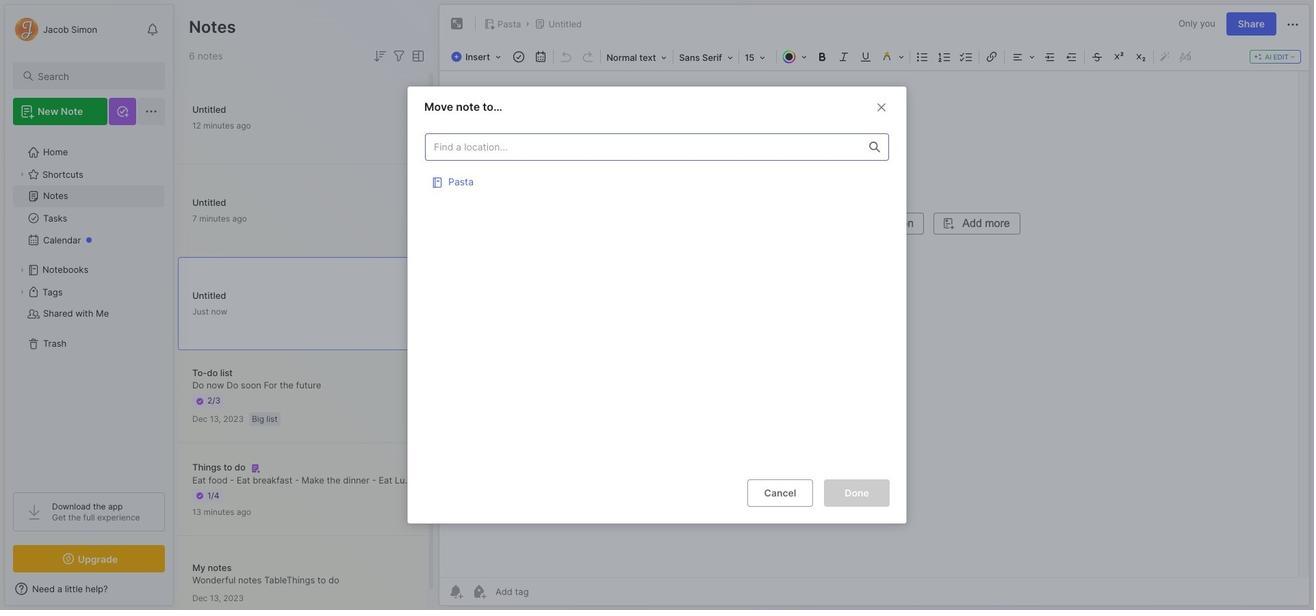 Task type: locate. For each thing, give the bounding box(es) containing it.
none search field inside main element
[[38, 68, 153, 84]]

task image
[[509, 47, 529, 66]]

italic image
[[835, 47, 854, 66]]

cell
[[425, 167, 889, 195]]

None search field
[[38, 68, 153, 84]]

Note Editor text field
[[439, 71, 1310, 578]]

close image
[[874, 99, 890, 115]]

font family image
[[675, 48, 737, 66]]

tree
[[5, 133, 173, 481]]

cell inside the 'find a location' field
[[425, 167, 889, 195]]

bulleted list image
[[913, 47, 932, 66]]

outdent image
[[1063, 47, 1082, 66]]

expand tags image
[[18, 288, 26, 296]]

numbered list image
[[935, 47, 954, 66]]

note window element
[[439, 4, 1310, 607]]

underline image
[[856, 47, 876, 66]]

indent image
[[1041, 47, 1060, 66]]

font size image
[[741, 48, 775, 66]]

calendar event image
[[531, 47, 550, 66]]

insert image
[[448, 48, 508, 66]]

add tag image
[[471, 584, 487, 600]]

Find a location… text field
[[426, 136, 861, 158]]

tree inside main element
[[5, 133, 173, 481]]



Task type: vqa. For each thing, say whether or not it's contained in the screenshot.
Font family IMAGE
yes



Task type: describe. For each thing, give the bounding box(es) containing it.
add a reminder image
[[448, 584, 464, 600]]

highlight image
[[877, 47, 909, 66]]

font color image
[[778, 47, 811, 66]]

expand notebooks image
[[18, 266, 26, 275]]

strikethrough image
[[1088, 47, 1107, 66]]

subscript image
[[1132, 47, 1151, 66]]

heading level image
[[603, 48, 672, 66]]

bold image
[[813, 47, 832, 66]]

insert link image
[[982, 47, 1002, 66]]

expand note image
[[449, 16, 466, 32]]

main element
[[0, 0, 178, 611]]

checklist image
[[957, 47, 976, 66]]

superscript image
[[1110, 47, 1129, 66]]

alignment image
[[1006, 47, 1039, 66]]

Find a location field
[[418, 126, 896, 469]]

Search text field
[[38, 70, 153, 83]]



